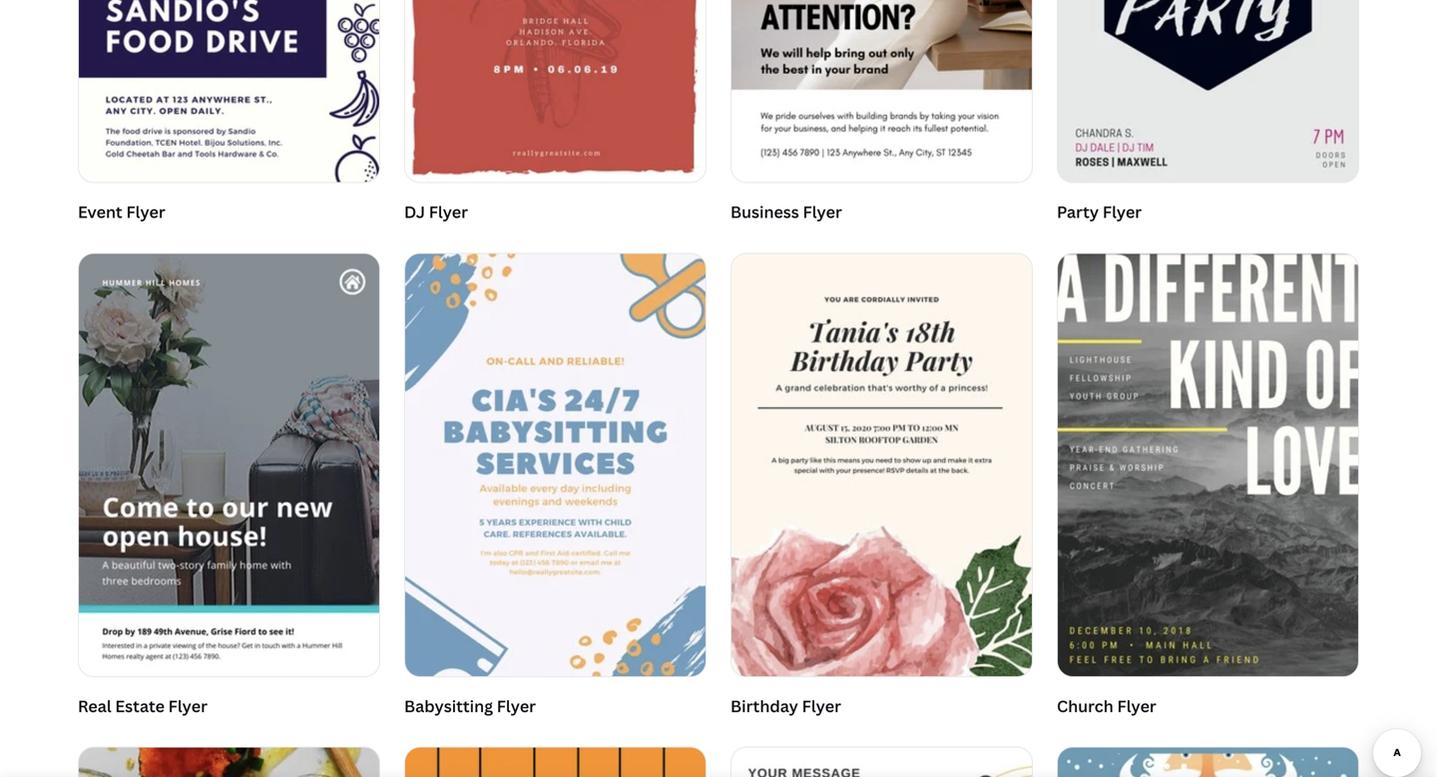 Task type: locate. For each thing, give the bounding box(es) containing it.
flyer right event
[[126, 201, 166, 223]]

church
[[1057, 696, 1114, 718]]

flyer
[[126, 201, 166, 223], [429, 201, 468, 223], [803, 201, 843, 223], [1103, 201, 1143, 223], [168, 696, 208, 718], [497, 696, 536, 718], [802, 696, 842, 718], [1118, 696, 1157, 718]]

flyer inside "link"
[[429, 201, 468, 223]]

flyer for birthday flyer
[[802, 696, 842, 718]]

flyer right birthday
[[802, 696, 842, 718]]

birthday flyer link
[[731, 253, 1033, 724]]

flyer right dj at the top
[[429, 201, 468, 223]]

event flyer link
[[78, 0, 380, 229]]

real estate flyer
[[78, 696, 208, 718]]

real estate flyer image
[[79, 254, 379, 677]]

flyer right party on the right of the page
[[1103, 201, 1143, 223]]

party flyer image
[[1058, 0, 1359, 182]]

flyer right church
[[1118, 696, 1157, 718]]

business flyer link
[[731, 0, 1033, 229]]

flyer for party flyer
[[1103, 201, 1143, 223]]

flyer right the "business"
[[803, 201, 843, 223]]

business
[[731, 201, 800, 223]]

grand opening flyer image
[[79, 749, 379, 778]]

dj flyer image
[[405, 0, 706, 182]]

real
[[78, 696, 111, 718]]

church flyer
[[1057, 696, 1157, 718]]

event flyer image
[[79, 0, 379, 182]]

business flyer image
[[732, 0, 1032, 182]]

flyer inside "link"
[[803, 201, 843, 223]]

flyer for business flyer
[[803, 201, 843, 223]]

birthday flyer
[[731, 696, 842, 718]]

dj flyer
[[404, 201, 468, 223]]

birthday
[[731, 696, 799, 718]]

babysitting flyer
[[404, 696, 536, 718]]

flyer for event flyer
[[126, 201, 166, 223]]

flyer for church flyer
[[1118, 696, 1157, 718]]

flyer right the 'babysitting'
[[497, 696, 536, 718]]

dj
[[404, 201, 425, 223]]



Task type: describe. For each thing, give the bounding box(es) containing it.
business flyer
[[731, 201, 843, 223]]

party
[[1057, 201, 1100, 223]]

advertising flyer image
[[732, 749, 1032, 778]]

flyer right estate
[[168, 696, 208, 718]]

party flyer link
[[1057, 0, 1360, 229]]

flyer for babysitting flyer
[[497, 696, 536, 718]]

christmas flyer image
[[1058, 749, 1359, 778]]

event
[[78, 201, 123, 223]]

flyer for dj flyer
[[429, 201, 468, 223]]

event flyer
[[78, 201, 166, 223]]

church flyer link
[[1057, 253, 1360, 724]]

church flyer image
[[1058, 254, 1359, 677]]

real estate flyer link
[[78, 253, 380, 724]]

halloween flyer image
[[405, 749, 706, 778]]

babysitting
[[404, 696, 493, 718]]

birthday flyer image
[[732, 254, 1032, 677]]

babysitting flyer link
[[404, 253, 707, 724]]

babysitting flyer image
[[405, 254, 706, 677]]

estate
[[115, 696, 165, 718]]

dj flyer link
[[404, 0, 707, 229]]

party flyer
[[1057, 201, 1143, 223]]



Task type: vqa. For each thing, say whether or not it's contained in the screenshot.
We
no



